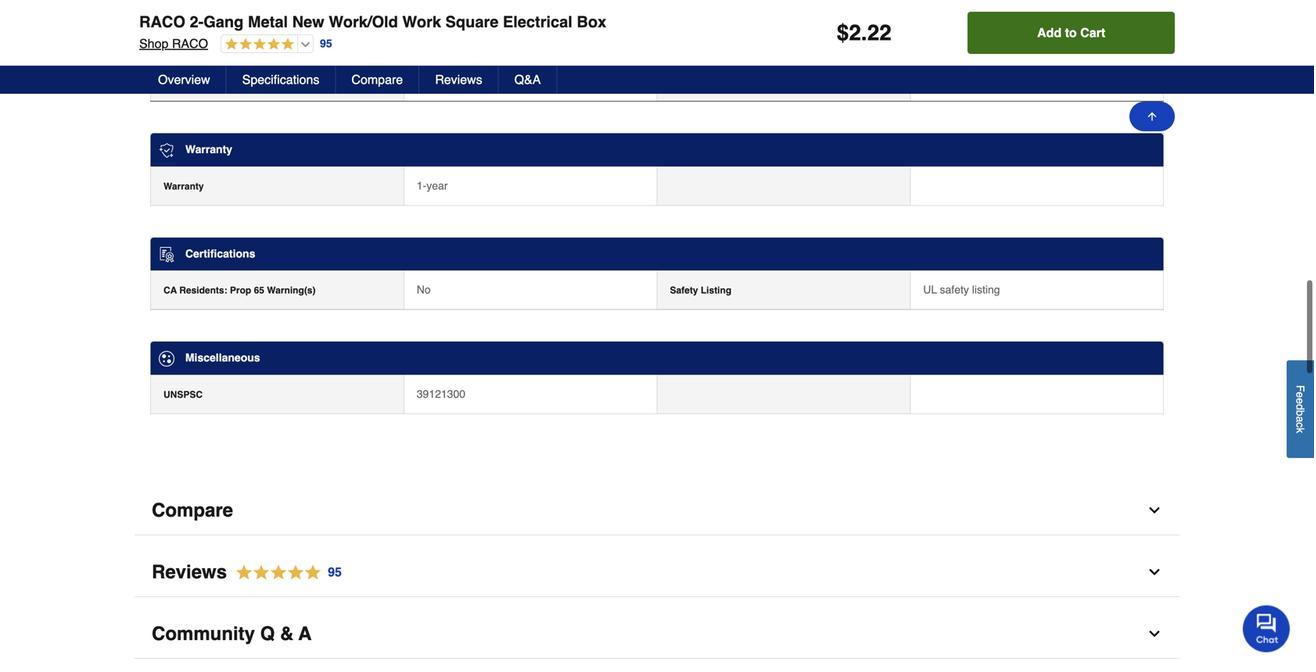 Task type: vqa. For each thing, say whether or not it's contained in the screenshot.
COMMUNITY Q & A
yes



Task type: describe. For each thing, give the bounding box(es) containing it.
mounting type
[[163, 38, 230, 48]]

2 e from the top
[[1294, 398, 1307, 404]]

add to cart
[[1037, 25, 1105, 40]]

work
[[402, 13, 441, 31]]

add
[[1037, 25, 1062, 40]]

specifications button
[[227, 66, 336, 94]]

community
[[152, 623, 255, 645]]

1 vertical spatial raco
[[172, 36, 208, 51]]

listing
[[972, 284, 1000, 296]]

mounting
[[163, 38, 206, 48]]

metal
[[248, 13, 288, 31]]

0 vertical spatial warranty
[[185, 143, 232, 156]]

new
[[292, 13, 324, 31]]

65
[[254, 285, 264, 296]]

0 vertical spatial 95
[[320, 37, 332, 50]]

specifications
[[242, 72, 319, 87]]

q&a button
[[499, 66, 557, 94]]

add to cart button
[[968, 12, 1175, 54]]

chat invite button image
[[1243, 605, 1291, 653]]

miscellaneous
[[185, 352, 260, 364]]

work/old
[[329, 13, 398, 31]]

f
[[1294, 386, 1307, 392]]

warning(s)
[[267, 285, 316, 296]]

compare button for community q & a
[[135, 486, 1179, 536]]

to
[[1065, 25, 1077, 40]]

safety
[[670, 285, 698, 296]]

reviews for community q & a
[[152, 561, 227, 583]]

b
[[1294, 410, 1307, 417]]

f e e d b a c k
[[1294, 386, 1307, 434]]

a
[[1294, 417, 1307, 423]]

ul safety listing
[[923, 284, 1000, 296]]

q&a
[[514, 72, 541, 87]]

f e e d b a c k button
[[1287, 361, 1314, 458]]

of
[[202, 77, 210, 88]]

22
[[867, 20, 892, 45]]

shop
[[139, 36, 168, 51]]

q
[[260, 623, 275, 645]]

type
[[208, 38, 230, 48]]

4.8 stars image containing 95
[[227, 562, 342, 583]]

ca
[[163, 285, 177, 296]]

certifications
[[185, 247, 255, 260]]

unspsc
[[163, 389, 203, 400]]

safety
[[940, 284, 969, 296]]

reviews button
[[419, 66, 499, 94]]

0 vertical spatial 4.8 stars image
[[221, 38, 294, 52]]



Task type: locate. For each thing, give the bounding box(es) containing it.
1 horizontal spatial 2
[[849, 20, 861, 45]]

e
[[1294, 392, 1307, 398], [1294, 398, 1307, 404]]

95 inside 4.8 stars 'image'
[[328, 565, 342, 579]]

95
[[320, 37, 332, 50], [328, 565, 342, 579]]

0 vertical spatial chevron down image
[[1147, 565, 1162, 580]]

1 chevron down image from the top
[[1147, 565, 1162, 580]]

0 horizontal spatial 2
[[417, 75, 423, 88]]

2-
[[190, 13, 204, 31]]

reviews
[[435, 72, 482, 87], [152, 561, 227, 583]]

listing
[[701, 285, 731, 296]]

chevron down image for reviews
[[1147, 565, 1162, 580]]

compare button
[[336, 66, 419, 94], [135, 486, 1179, 536]]

chevron down image for community q & a
[[1147, 626, 1162, 642]]

raco 2-gang metal new work/old work square electrical box
[[139, 13, 606, 31]]

reviews inside button
[[435, 72, 482, 87]]

4.8 stars image up &
[[227, 562, 342, 583]]

compare
[[352, 72, 403, 87], [152, 500, 233, 521]]

0 horizontal spatial reviews
[[152, 561, 227, 583]]

warranty
[[185, 143, 232, 156], [163, 181, 204, 192]]

number of gangs
[[163, 77, 242, 88]]

no
[[417, 284, 431, 296]]

1 e from the top
[[1294, 392, 1307, 398]]

d
[[1294, 404, 1307, 410]]

1 vertical spatial 2
[[417, 75, 423, 88]]

39121300
[[417, 388, 465, 400]]

0 vertical spatial 2
[[849, 20, 861, 45]]

prop
[[230, 285, 251, 296]]

.
[[861, 20, 867, 45]]

0 vertical spatial reviews
[[435, 72, 482, 87]]

4.8 stars image down metal
[[221, 38, 294, 52]]

warranty up certifications
[[163, 181, 204, 192]]

residents:
[[179, 285, 227, 296]]

chevron down image
[[1147, 565, 1162, 580], [1147, 626, 1162, 642]]

community q & a button
[[135, 610, 1179, 659]]

warranty down 'of'
[[185, 143, 232, 156]]

reviews up "community"
[[152, 561, 227, 583]]

1-year
[[417, 179, 448, 192]]

community q & a
[[152, 623, 312, 645]]

shop raco
[[139, 36, 208, 51]]

ca residents: prop 65 warning(s)
[[163, 285, 316, 296]]

year
[[426, 179, 448, 192]]

compare button for q&a
[[336, 66, 419, 94]]

overview button
[[142, 66, 227, 94]]

number
[[163, 77, 199, 88]]

1 vertical spatial chevron down image
[[1147, 626, 1162, 642]]

0 vertical spatial compare
[[352, 72, 403, 87]]

arrow up image
[[1146, 110, 1158, 123]]

raco up the 'shop'
[[139, 13, 185, 31]]

$ 2 . 22
[[837, 20, 892, 45]]

1 vertical spatial reviews
[[152, 561, 227, 583]]

2 left 22
[[849, 20, 861, 45]]

1 vertical spatial warranty
[[163, 181, 204, 192]]

c
[[1294, 423, 1307, 428]]

compare for community q & a
[[152, 500, 233, 521]]

2 chevron down image from the top
[[1147, 626, 1162, 642]]

1-
[[417, 179, 426, 192]]

raco down 2-
[[172, 36, 208, 51]]

ul
[[923, 284, 937, 296]]

0 vertical spatial raco
[[139, 13, 185, 31]]

4.8 stars image
[[221, 38, 294, 52], [227, 562, 342, 583]]

1 horizontal spatial reviews
[[435, 72, 482, 87]]

1 vertical spatial compare
[[152, 500, 233, 521]]

electrical
[[503, 13, 572, 31]]

raco
[[139, 13, 185, 31], [172, 36, 208, 51]]

1 vertical spatial 95
[[328, 565, 342, 579]]

1 vertical spatial compare button
[[135, 486, 1179, 536]]

2
[[849, 20, 861, 45], [417, 75, 423, 88]]

e up b
[[1294, 398, 1307, 404]]

k
[[1294, 428, 1307, 434]]

square
[[445, 13, 499, 31]]

box
[[577, 13, 606, 31]]

chevron down image
[[1147, 503, 1162, 518]]

$
[[837, 20, 849, 45]]

0 horizontal spatial compare
[[152, 500, 233, 521]]

1 horizontal spatial compare
[[352, 72, 403, 87]]

1 vertical spatial 4.8 stars image
[[227, 562, 342, 583]]

compare for q&a
[[352, 72, 403, 87]]

gang
[[204, 13, 244, 31]]

2 down work
[[417, 75, 423, 88]]

cart
[[1080, 25, 1105, 40]]

0 vertical spatial compare button
[[336, 66, 419, 94]]

gangs
[[213, 77, 242, 88]]

reviews for q&a
[[435, 72, 482, 87]]

reviews down square
[[435, 72, 482, 87]]

overview
[[158, 72, 210, 87]]

e up d
[[1294, 392, 1307, 398]]

chevron down image inside community q & a button
[[1147, 626, 1162, 642]]

safety listing
[[670, 285, 731, 296]]

&
[[280, 623, 294, 645]]

a
[[298, 623, 312, 645]]



